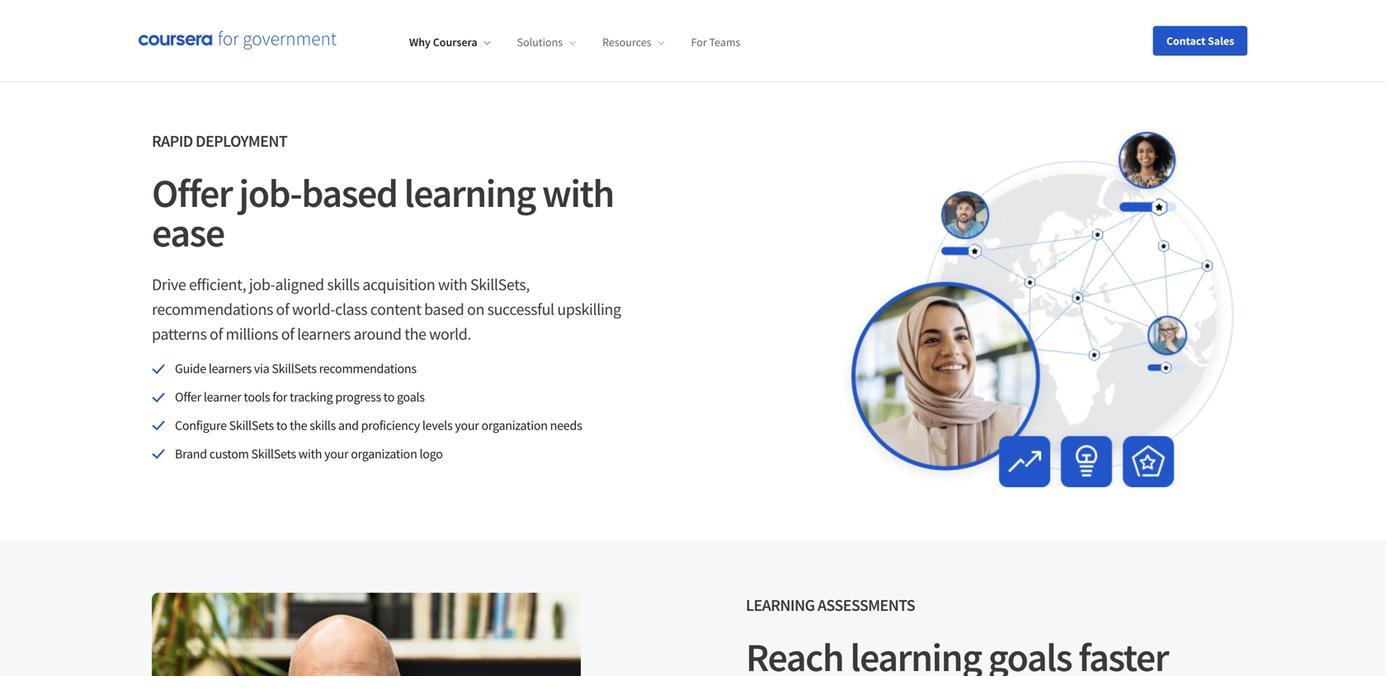 Task type: vqa. For each thing, say whether or not it's contained in the screenshot.
United
no



Task type: describe. For each thing, give the bounding box(es) containing it.
via
[[254, 361, 269, 377]]

learning assessments
[[746, 596, 915, 616]]

learner
[[204, 389, 241, 406]]

aligned
[[275, 275, 324, 295]]

successful
[[487, 299, 554, 320]]

efficient,
[[189, 275, 246, 295]]

goals
[[397, 389, 425, 406]]

1 horizontal spatial your
[[455, 418, 479, 434]]

resources
[[603, 35, 652, 50]]

solutions link
[[517, 35, 576, 50]]

1 horizontal spatial organization
[[481, 418, 548, 434]]

world-
[[292, 299, 335, 320]]

2 vertical spatial skillsets
[[251, 446, 296, 462]]

offer learner tools for tracking progress to goals
[[175, 389, 425, 406]]

1 vertical spatial to
[[276, 418, 287, 434]]

logo
[[420, 446, 443, 462]]

why coursera link
[[409, 35, 491, 50]]

around
[[354, 324, 402, 345]]

of down aligned
[[276, 299, 289, 320]]

0 horizontal spatial the
[[290, 418, 307, 434]]

with inside offer job-based learning with ease
[[542, 169, 614, 218]]

contact sales button
[[1153, 26, 1248, 56]]

skills for the
[[310, 418, 336, 434]]

based inside drive efficient, job-aligned skills acquisition with skillsets, recommendations of world-class content based on successful upskilling patterns of millions of learners around the world.
[[424, 299, 464, 320]]

of up guide learners via skillsets recommendations
[[281, 324, 294, 345]]

learning
[[404, 169, 535, 218]]

on
[[467, 299, 484, 320]]

1 horizontal spatial to
[[384, 389, 395, 406]]

0 vertical spatial skillsets
[[272, 361, 317, 377]]

based inside offer job-based learning with ease
[[302, 169, 397, 218]]

guide learners via skillsets recommendations
[[175, 361, 417, 377]]

drive
[[152, 275, 186, 295]]

coursera
[[433, 35, 478, 50]]

learning
[[746, 596, 815, 616]]

learners inside drive efficient, job-aligned skills acquisition with skillsets, recommendations of world-class content based on successful upskilling patterns of millions of learners around the world.
[[297, 324, 351, 345]]

teams
[[709, 35, 741, 50]]

rapid
[[152, 131, 193, 152]]

brand custom skillsets with your organization logo
[[175, 446, 443, 462]]

tracking
[[290, 389, 333, 406]]

for teams link
[[691, 35, 741, 50]]

why coursera
[[409, 35, 478, 50]]

offer for offer job-based learning with ease
[[152, 169, 232, 218]]

millions
[[226, 324, 278, 345]]

tools
[[244, 389, 270, 406]]

progress
[[335, 389, 381, 406]]

coursera for government image
[[139, 31, 337, 51]]

1 vertical spatial learners
[[209, 361, 252, 377]]

skillsets,
[[470, 275, 530, 295]]

skills for aligned
[[327, 275, 360, 295]]

world.
[[429, 324, 471, 345]]

upskilling
[[557, 299, 621, 320]]

assessments
[[818, 596, 915, 616]]

job- inside offer job-based learning with ease
[[239, 169, 302, 218]]

ease
[[152, 208, 224, 258]]

content
[[370, 299, 421, 320]]



Task type: locate. For each thing, give the bounding box(es) containing it.
0 horizontal spatial to
[[276, 418, 287, 434]]

0 vertical spatial offer
[[152, 169, 232, 218]]

the down offer learner tools for tracking progress to goals
[[290, 418, 307, 434]]

1 horizontal spatial learners
[[297, 324, 351, 345]]

offer job-based learning with ease
[[152, 169, 614, 258]]

1 vertical spatial organization
[[351, 446, 417, 462]]

acquisition
[[363, 275, 435, 295]]

with
[[542, 169, 614, 218], [438, 275, 467, 295], [299, 446, 322, 462]]

offer inside offer job-based learning with ease
[[152, 169, 232, 218]]

job- right "efficient,"
[[249, 275, 275, 295]]

0 vertical spatial your
[[455, 418, 479, 434]]

job- down deployment on the left
[[239, 169, 302, 218]]

0 horizontal spatial your
[[324, 446, 349, 462]]

1 vertical spatial your
[[324, 446, 349, 462]]

0 horizontal spatial learners
[[209, 361, 252, 377]]

0 horizontal spatial organization
[[351, 446, 417, 462]]

contact sales
[[1167, 33, 1235, 48]]

skills up "class"
[[327, 275, 360, 295]]

based
[[302, 169, 397, 218], [424, 299, 464, 320]]

job-
[[239, 169, 302, 218], [249, 275, 275, 295]]

skillsets down tools
[[229, 418, 274, 434]]

1 vertical spatial recommendations
[[319, 361, 417, 377]]

organization
[[481, 418, 548, 434], [351, 446, 417, 462]]

0 vertical spatial the
[[405, 324, 426, 345]]

job- inside drive efficient, job-aligned skills acquisition with skillsets, recommendations of world-class content based on successful upskilling patterns of millions of learners around the world.
[[249, 275, 275, 295]]

deployment
[[196, 131, 287, 152]]

your right levels
[[455, 418, 479, 434]]

0 vertical spatial job-
[[239, 169, 302, 218]]

1 vertical spatial skillsets
[[229, 418, 274, 434]]

0 vertical spatial skills
[[327, 275, 360, 295]]

1 horizontal spatial based
[[424, 299, 464, 320]]

solutions
[[517, 35, 563, 50]]

offer down guide
[[175, 389, 201, 406]]

the inside drive efficient, job-aligned skills acquisition with skillsets, recommendations of world-class content based on successful upskilling patterns of millions of learners around the world.
[[405, 324, 426, 345]]

1 vertical spatial skills
[[310, 418, 336, 434]]

resources link
[[603, 35, 665, 50]]

guide
[[175, 361, 206, 377]]

with inside drive efficient, job-aligned skills acquisition with skillsets, recommendations of world-class content based on successful upskilling patterns of millions of learners around the world.
[[438, 275, 467, 295]]

the down the content at the top left of the page
[[405, 324, 426, 345]]

organization left needs
[[481, 418, 548, 434]]

for
[[273, 389, 287, 406]]

your down and
[[324, 446, 349, 462]]

skillsets right the custom
[[251, 446, 296, 462]]

your
[[455, 418, 479, 434], [324, 446, 349, 462]]

configure
[[175, 418, 227, 434]]

contact
[[1167, 33, 1206, 48]]

recommendations inside drive efficient, job-aligned skills acquisition with skillsets, recommendations of world-class content based on successful upskilling patterns of millions of learners around the world.
[[152, 299, 273, 320]]

rapid deployment
[[152, 131, 287, 152]]

why
[[409, 35, 431, 50]]

brand
[[175, 446, 207, 462]]

custom
[[209, 446, 249, 462]]

recommendations up the progress
[[319, 361, 417, 377]]

1 vertical spatial job-
[[249, 275, 275, 295]]

configure skillsets to the skills and proficiency levels your organization needs
[[175, 418, 582, 434]]

1 vertical spatial offer
[[175, 389, 201, 406]]

to down for
[[276, 418, 287, 434]]

1 horizontal spatial the
[[405, 324, 426, 345]]

1 vertical spatial based
[[424, 299, 464, 320]]

0 vertical spatial with
[[542, 169, 614, 218]]

1 vertical spatial with
[[438, 275, 467, 295]]

0 vertical spatial learners
[[297, 324, 351, 345]]

class
[[335, 299, 367, 320]]

illustration of coursera's skillsets image
[[842, 129, 1235, 488]]

for
[[691, 35, 707, 50]]

0 vertical spatial recommendations
[[152, 299, 273, 320]]

0 horizontal spatial with
[[299, 446, 322, 462]]

skills inside drive efficient, job-aligned skills acquisition with skillsets, recommendations of world-class content based on successful upskilling patterns of millions of learners around the world.
[[327, 275, 360, 295]]

recommendations down "efficient,"
[[152, 299, 273, 320]]

offer down the rapid
[[152, 169, 232, 218]]

the
[[405, 324, 426, 345], [290, 418, 307, 434]]

sales
[[1208, 33, 1235, 48]]

of
[[276, 299, 289, 320], [210, 324, 223, 345], [281, 324, 294, 345]]

patterns
[[152, 324, 207, 345]]

skillsets up offer learner tools for tracking progress to goals
[[272, 361, 317, 377]]

2 horizontal spatial with
[[542, 169, 614, 218]]

1 horizontal spatial with
[[438, 275, 467, 295]]

learners down "world-" on the top of page
[[297, 324, 351, 345]]

0 vertical spatial to
[[384, 389, 395, 406]]

skills left and
[[310, 418, 336, 434]]

proficiency
[[361, 418, 420, 434]]

organization down 'configure skillsets to the skills and proficiency levels your organization needs'
[[351, 446, 417, 462]]

skillsets
[[272, 361, 317, 377], [229, 418, 274, 434], [251, 446, 296, 462]]

1 vertical spatial the
[[290, 418, 307, 434]]

levels
[[422, 418, 453, 434]]

drive efficient, job-aligned skills acquisition with skillsets, recommendations of world-class content based on successful upskilling patterns of millions of learners around the world.
[[152, 275, 621, 345]]

0 horizontal spatial based
[[302, 169, 397, 218]]

1 horizontal spatial recommendations
[[319, 361, 417, 377]]

offer
[[152, 169, 232, 218], [175, 389, 201, 406]]

of left the millions
[[210, 324, 223, 345]]

needs
[[550, 418, 582, 434]]

skills
[[327, 275, 360, 295], [310, 418, 336, 434]]

recommendations
[[152, 299, 273, 320], [319, 361, 417, 377]]

0 vertical spatial organization
[[481, 418, 548, 434]]

0 vertical spatial based
[[302, 169, 397, 218]]

for teams
[[691, 35, 741, 50]]

2 vertical spatial with
[[299, 446, 322, 462]]

and
[[338, 418, 359, 434]]

learners up learner
[[209, 361, 252, 377]]

0 horizontal spatial recommendations
[[152, 299, 273, 320]]

learners
[[297, 324, 351, 345], [209, 361, 252, 377]]

offer for offer learner tools for tracking progress to goals
[[175, 389, 201, 406]]

to
[[384, 389, 395, 406], [276, 418, 287, 434]]

to left 'goals' in the bottom left of the page
[[384, 389, 395, 406]]



